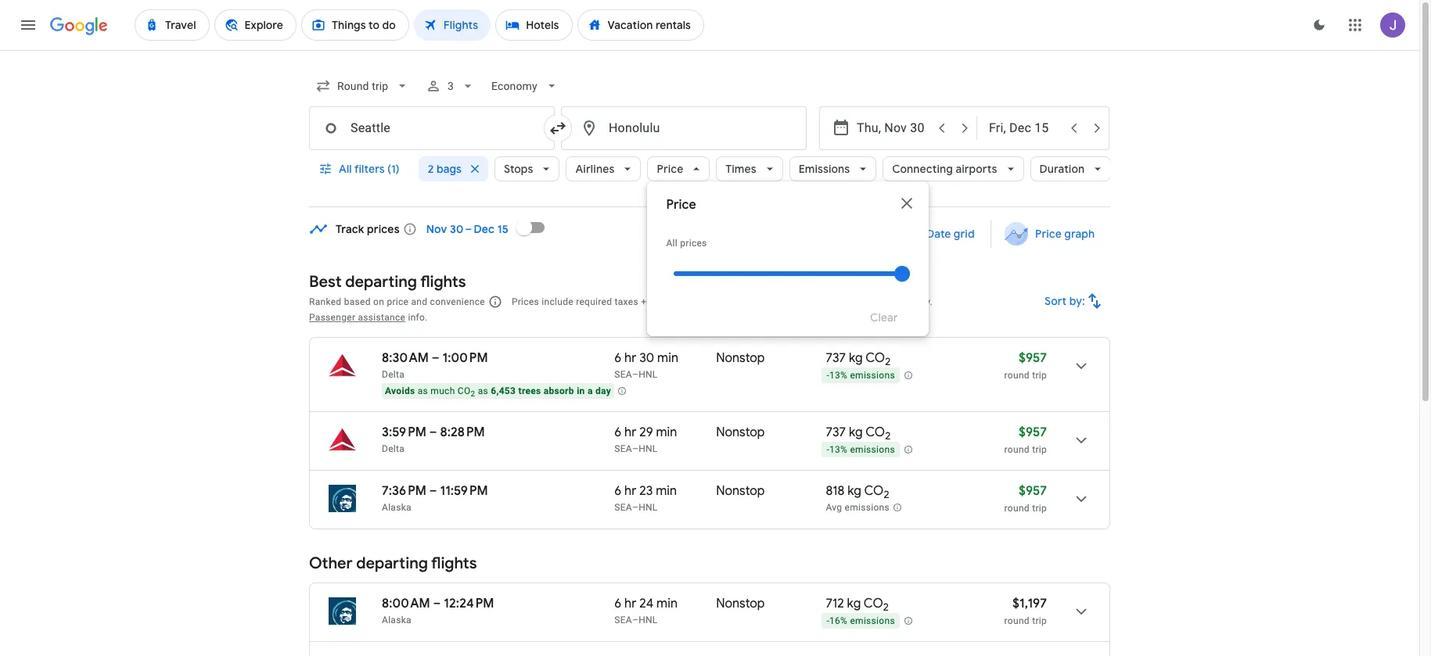 Task type: locate. For each thing, give the bounding box(es) containing it.
0 vertical spatial all
[[339, 162, 352, 176]]

-13% emissions
[[827, 370, 895, 381], [827, 445, 895, 456]]

Departure time: 8:30 AM. text field
[[382, 351, 429, 366]]

hr left 29
[[625, 425, 637, 441]]

sea down total duration 6 hr 23 min. element
[[615, 503, 632, 514]]

-13% emissions for 6 hr 30 min
[[827, 370, 895, 381]]

6 inside 6 hr 23 min sea – hnl
[[615, 484, 622, 499]]

+
[[641, 297, 647, 308]]

trip inside $1,197 round trip
[[1033, 616, 1047, 627]]

0 vertical spatial prices
[[367, 222, 400, 236]]

by:
[[1070, 294, 1086, 308]]

may apply. passenger assistance
[[309, 297, 933, 323]]

delta inside '3:59 pm – 8:28 pm delta'
[[382, 444, 405, 455]]

nonstop flight. element
[[717, 351, 765, 369], [717, 425, 765, 443], [717, 484, 765, 502], [717, 596, 765, 614]]

2 up avg emissions
[[884, 489, 890, 502]]

trip down $957 text box at the bottom
[[1033, 370, 1047, 381]]

2 nonstop flight. element from the top
[[717, 425, 765, 443]]

delta for 8:30 am
[[382, 369, 405, 380]]

$957 round trip left flight details. leaves seattle-tacoma international airport at 7:36 pm on thursday, november 30 and arrives at daniel k. inouye international airport at 11:59 pm on thursday, november 30. image
[[1005, 484, 1047, 514]]

1 vertical spatial $957
[[1019, 425, 1047, 441]]

$957 left flight details. leaves seattle-tacoma international airport at 3:59 pm on thursday, november 30 and arrives at daniel k. inouye international airport at 8:28 pm on thursday, november 30. icon
[[1019, 425, 1047, 441]]

co inside "712 kg co 2"
[[864, 596, 884, 612]]

all left filters
[[339, 162, 352, 176]]

round down $957 text box at the bottom
[[1005, 370, 1030, 381]]

min for 6 hr 29 min
[[656, 425, 677, 441]]

2 inside 818 kg co 2
[[884, 489, 890, 502]]

6 left 23
[[615, 484, 622, 499]]

1 alaska from the top
[[382, 503, 412, 514]]

None search field
[[309, 67, 1112, 337]]

round
[[1005, 370, 1030, 381], [1005, 445, 1030, 456], [1005, 503, 1030, 514], [1005, 616, 1030, 627]]

$957 for 6 hr 30 min
[[1019, 351, 1047, 366]]

2 trip from the top
[[1033, 445, 1047, 456]]

sea for 6 hr 30 min
[[615, 369, 632, 380]]

sea for 6 hr 29 min
[[615, 444, 632, 455]]

6 for 6 hr 30 min
[[615, 351, 622, 366]]

emissions down may
[[850, 370, 895, 381]]

2 737 from the top
[[826, 425, 846, 441]]

sea for 6 hr 23 min
[[615, 503, 632, 514]]

4 6 from the top
[[615, 596, 622, 612]]

all inside button
[[339, 162, 352, 176]]

1 horizontal spatial 3
[[686, 297, 691, 308]]

round for 6 hr 23 min
[[1005, 503, 1030, 514]]

$957
[[1019, 351, 1047, 366], [1019, 425, 1047, 441], [1019, 484, 1047, 499]]

1 vertical spatial $957 round trip
[[1005, 425, 1047, 456]]

6 hr 29 min sea – hnl
[[615, 425, 677, 455]]

flight details. leaves seattle-tacoma international airport at 8:30 am on thursday, november 30 and arrives at daniel k. inouye international airport at 1:00 pm on thursday, november 30. image
[[1063, 348, 1101, 385]]

delta up avoids
[[382, 369, 405, 380]]

hnl down 29
[[639, 444, 658, 455]]

1 6 from the top
[[615, 351, 622, 366]]

hr left 23
[[625, 484, 637, 499]]

swap origin and destination. image
[[549, 119, 568, 138]]

0 horizontal spatial prices
[[367, 222, 400, 236]]

1 vertical spatial departing
[[356, 554, 428, 574]]

hnl inside "6 hr 30 min sea – hnl"
[[639, 369, 658, 380]]

737 kg co 2 up 818 kg co 2
[[826, 425, 891, 443]]

0 vertical spatial alaska
[[382, 503, 412, 514]]

change appearance image
[[1301, 6, 1339, 44]]

2 hr from the top
[[625, 425, 637, 441]]

hnl down 23
[[639, 503, 658, 514]]

hr for 30
[[625, 351, 637, 366]]

learn more about ranking image
[[488, 295, 502, 309]]

1 737 kg co 2 from the top
[[826, 351, 891, 369]]

sea
[[615, 369, 632, 380], [615, 444, 632, 455], [615, 503, 632, 514], [615, 615, 632, 626]]

prices up for
[[680, 238, 707, 249]]

min for 6 hr 24 min
[[657, 596, 678, 612]]

hnl down 30 at the left of the page
[[639, 369, 658, 380]]

delta
[[382, 369, 405, 380], [382, 444, 405, 455]]

flights up the convenience
[[420, 272, 466, 292]]

1 delta from the top
[[382, 369, 405, 380]]

prices inside search box
[[680, 238, 707, 249]]

2 nonstop from the top
[[717, 425, 765, 441]]

3 $957 from the top
[[1019, 484, 1047, 499]]

$1,197 round trip
[[1005, 596, 1047, 627]]

0 vertical spatial 13%
[[830, 370, 848, 381]]

delta inside 8:30 am – 1:00 pm delta
[[382, 369, 405, 380]]

957 US dollars text field
[[1019, 425, 1047, 441]]

include
[[542, 297, 574, 308]]

2 $957 from the top
[[1019, 425, 1047, 441]]

6,453
[[491, 386, 516, 397]]

hr left 30 at the left of the page
[[625, 351, 637, 366]]

1 737 from the top
[[826, 351, 846, 366]]

1 vertical spatial alaska
[[382, 615, 412, 626]]

3 $957 round trip from the top
[[1005, 484, 1047, 514]]

departing
[[345, 272, 417, 292], [356, 554, 428, 574]]

3 sea from the top
[[615, 503, 632, 514]]

0 vertical spatial price
[[657, 162, 684, 176]]

flights
[[420, 272, 466, 292], [431, 554, 477, 574]]

None text field
[[309, 106, 555, 150], [561, 106, 807, 150], [309, 106, 555, 150], [561, 106, 807, 150]]

nonstop flight. element for 6 hr 29 min
[[717, 425, 765, 443]]

1 vertical spatial price
[[667, 197, 697, 213]]

bags
[[437, 162, 462, 176]]

1 vertical spatial prices
[[680, 238, 707, 249]]

price down price popup button at the top of the page
[[667, 197, 697, 213]]

0 vertical spatial flights
[[420, 272, 466, 292]]

alaska inside 8:00 am – 12:24 pm alaska
[[382, 615, 412, 626]]

stops button
[[495, 150, 560, 188]]

Arrival time: 1:00 PM. text field
[[443, 351, 488, 366]]

– right departure time: 8:00 am. text field
[[433, 596, 441, 612]]

2 for 6 hr 30 min
[[885, 356, 891, 369]]

much
[[431, 386, 455, 397]]

1 vertical spatial delta
[[382, 444, 405, 455]]

nonstop for 6 hr 30 min
[[717, 351, 765, 366]]

–
[[432, 351, 440, 366], [632, 369, 639, 380], [430, 425, 437, 441], [632, 444, 639, 455], [430, 484, 437, 499], [632, 503, 639, 514], [433, 596, 441, 612], [632, 615, 639, 626]]

1 vertical spatial all
[[667, 238, 678, 249]]

main content
[[309, 209, 1111, 657]]

1 hr from the top
[[625, 351, 637, 366]]

total duration 6 hr 29 min. element
[[615, 425, 717, 443]]

kg for 6 hr 29 min
[[849, 425, 863, 441]]

– inside 6 hr 29 min sea – hnl
[[632, 444, 639, 455]]

$1,197
[[1013, 596, 1047, 612]]

alaska down 8:00 am
[[382, 615, 412, 626]]

6 inside "6 hr 30 min sea – hnl"
[[615, 351, 622, 366]]

-
[[827, 370, 830, 381], [827, 445, 830, 456], [827, 616, 830, 627]]

737 kg co 2 for 6 hr 30 min
[[826, 351, 891, 369]]

round inside $1,197 round trip
[[1005, 616, 1030, 627]]

a
[[588, 386, 593, 397]]

15
[[498, 222, 509, 236]]

hnl inside 6 hr 24 min sea – hnl
[[639, 615, 658, 626]]

sea down total duration 6 hr 24 min. element
[[615, 615, 632, 626]]

price graph
[[1035, 227, 1095, 241]]

4 hnl from the top
[[639, 615, 658, 626]]

round down 957 us dollars text field
[[1005, 503, 1030, 514]]

hr inside "6 hr 30 min sea – hnl"
[[625, 351, 637, 366]]

$957 round trip
[[1005, 351, 1047, 381], [1005, 425, 1047, 456], [1005, 484, 1047, 514]]

4 nonstop flight. element from the top
[[717, 596, 765, 614]]

13% for 6 hr 30 min
[[830, 370, 848, 381]]

absorb
[[544, 386, 574, 397]]

sea down the total duration 6 hr 29 min. element
[[615, 444, 632, 455]]

6 left 24 on the bottom left of the page
[[615, 596, 622, 612]]

1 -13% emissions from the top
[[827, 370, 895, 381]]

price left graph at top
[[1035, 227, 1062, 241]]

6 hr 23 min sea – hnl
[[615, 484, 677, 514]]

trip for 6 hr 30 min
[[1033, 370, 1047, 381]]

3 hnl from the top
[[639, 503, 658, 514]]

alaska inside 7:36 pm – 11:59 pm alaska
[[382, 503, 412, 514]]

2 -13% emissions from the top
[[827, 445, 895, 456]]

convenience
[[430, 297, 485, 308]]

as left 6,453
[[478, 386, 488, 397]]

4 round from the top
[[1005, 616, 1030, 627]]

4 sea from the top
[[615, 615, 632, 626]]

price right airlines popup button in the left top of the page
[[657, 162, 684, 176]]

prices inside find the best price region
[[367, 222, 400, 236]]

8:00 am
[[382, 596, 430, 612]]

co inside 818 kg co 2
[[864, 484, 884, 499]]

$957 for 6 hr 29 min
[[1019, 425, 1047, 441]]

passenger assistance button
[[309, 312, 406, 323]]

1 $957 from the top
[[1019, 351, 1047, 366]]

trip for 6 hr 23 min
[[1033, 503, 1047, 514]]

min inside 6 hr 24 min sea – hnl
[[657, 596, 678, 612]]

prices include required taxes + fees for 3 passengers.
[[512, 297, 747, 308]]

0 vertical spatial 737
[[826, 351, 846, 366]]

trip down $1,197 text field
[[1033, 616, 1047, 627]]

1197 US dollars text field
[[1013, 596, 1047, 612]]

2 for 6 hr 24 min
[[884, 601, 889, 615]]

0 horizontal spatial all
[[339, 162, 352, 176]]

hr inside 6 hr 23 min sea – hnl
[[625, 484, 637, 499]]

2 alaska from the top
[[382, 615, 412, 626]]

hnl inside 6 hr 29 min sea – hnl
[[639, 444, 658, 455]]

emissions
[[850, 370, 895, 381], [850, 445, 895, 456], [845, 503, 890, 514], [850, 616, 895, 627]]

other departing flights
[[309, 554, 477, 574]]

$957 round trip left flight details. leaves seattle-tacoma international airport at 8:30 am on thursday, november 30 and arrives at daniel k. inouye international airport at 1:00 pm on thursday, november 30. image
[[1005, 351, 1047, 381]]

– inside 6 hr 23 min sea – hnl
[[632, 503, 639, 514]]

flights for other departing flights
[[431, 554, 477, 574]]

2 up "-16% emissions"
[[884, 601, 889, 615]]

-16% emissions
[[827, 616, 895, 627]]

departing up on
[[345, 272, 417, 292]]

departing for other
[[356, 554, 428, 574]]

leaves seattle-tacoma international airport at 7:36 pm on thursday, november 30 and arrives at daniel k. inouye international airport at 11:59 pm on thursday, november 30. element
[[382, 484, 488, 499]]

2 hnl from the top
[[639, 444, 658, 455]]

Departure time: 7:36 PM. text field
[[382, 484, 427, 499]]

hr
[[625, 351, 637, 366], [625, 425, 637, 441], [625, 484, 637, 499], [625, 596, 637, 612]]

duration
[[1040, 162, 1085, 176]]

3 round from the top
[[1005, 503, 1030, 514]]

kg
[[849, 351, 863, 366], [849, 425, 863, 441], [848, 484, 862, 499], [847, 596, 861, 612]]

sea inside "6 hr 30 min sea – hnl"
[[615, 369, 632, 380]]

alaska
[[382, 503, 412, 514], [382, 615, 412, 626]]

delta down departure time: 3:59 pm. text field
[[382, 444, 405, 455]]

2 6 from the top
[[615, 425, 622, 441]]

1 vertical spatial 737 kg co 2
[[826, 425, 891, 443]]

min for 6 hr 30 min
[[658, 351, 679, 366]]

4 trip from the top
[[1033, 616, 1047, 627]]

emissions
[[799, 162, 850, 176]]

nonstop for 6 hr 24 min
[[717, 596, 765, 612]]

trip for 6 hr 29 min
[[1033, 445, 1047, 456]]

emissions down "712 kg co 2"
[[850, 616, 895, 627]]

total duration 6 hr 30 min. element
[[615, 351, 717, 369]]

kg inside 818 kg co 2
[[848, 484, 862, 499]]

sort by:
[[1045, 294, 1086, 308]]

1 vertical spatial -
[[827, 445, 830, 456]]

min right 23
[[656, 484, 677, 499]]

co
[[866, 351, 885, 366], [458, 386, 471, 397], [866, 425, 885, 441], [864, 484, 884, 499], [864, 596, 884, 612]]

2 round from the top
[[1005, 445, 1030, 456]]

min right 29
[[656, 425, 677, 441]]

13%
[[830, 370, 848, 381], [830, 445, 848, 456]]

1 horizontal spatial as
[[478, 386, 488, 397]]

1 13% from the top
[[830, 370, 848, 381]]

nonstop flight. element for 6 hr 24 min
[[717, 596, 765, 614]]

times
[[726, 162, 757, 176]]

hr inside 6 hr 24 min sea – hnl
[[625, 596, 637, 612]]

2 right much
[[471, 390, 475, 399]]

3 nonstop from the top
[[717, 484, 765, 499]]

8:30 am – 1:00 pm delta
[[382, 351, 488, 380]]

2 down may
[[885, 356, 891, 369]]

round down $1,197 text field
[[1005, 616, 1030, 627]]

2 737 kg co 2 from the top
[[826, 425, 891, 443]]

prices
[[367, 222, 400, 236], [680, 238, 707, 249]]

sea up avoids as much co2 as 6453 trees absorb in a day. learn more about this calculation. icon at bottom
[[615, 369, 632, 380]]

sea for 6 hr 24 min
[[615, 615, 632, 626]]

nonstop
[[717, 351, 765, 366], [717, 425, 765, 441], [717, 484, 765, 499], [717, 596, 765, 612]]

flight details. leaves seattle-tacoma international airport at 3:59 pm on thursday, november 30 and arrives at daniel k. inouye international airport at 8:28 pm on thursday, november 30. image
[[1063, 422, 1101, 459]]

1 vertical spatial 737
[[826, 425, 846, 441]]

6 left 30 at the left of the page
[[615, 351, 622, 366]]

alaska down 7:36 pm
[[382, 503, 412, 514]]

1 vertical spatial 3
[[686, 297, 691, 308]]

sea inside 6 hr 24 min sea – hnl
[[615, 615, 632, 626]]

4 nonstop from the top
[[717, 596, 765, 612]]

0 vertical spatial 3
[[448, 80, 454, 92]]

as left much
[[418, 386, 428, 397]]

3 - from the top
[[827, 616, 830, 627]]

all
[[339, 162, 352, 176], [667, 238, 678, 249]]

min
[[658, 351, 679, 366], [656, 425, 677, 441], [656, 484, 677, 499], [657, 596, 678, 612]]

2 13% from the top
[[830, 445, 848, 456]]

prices for track prices
[[367, 222, 400, 236]]

– down total duration 6 hr 30 min. "element"
[[632, 369, 639, 380]]

1 round from the top
[[1005, 370, 1030, 381]]

4 hr from the top
[[625, 596, 637, 612]]

flight details. leaves seattle-tacoma international airport at 8:00 am on thursday, november 30 and arrives at daniel k. inouye international airport at 12:24 pm on thursday, november 30. image
[[1063, 593, 1101, 631]]

– down total duration 6 hr 23 min. element
[[632, 503, 639, 514]]

6 left 29
[[615, 425, 622, 441]]

1 vertical spatial flights
[[431, 554, 477, 574]]

2 as from the left
[[478, 386, 488, 397]]

min right 24 on the bottom left of the page
[[657, 596, 678, 612]]

712 kg co 2
[[826, 596, 889, 615]]

712
[[826, 596, 844, 612]]

sea inside 6 hr 29 min sea – hnl
[[615, 444, 632, 455]]

2 up 818 kg co 2
[[885, 430, 891, 443]]

$957 left flight details. leaves seattle-tacoma international airport at 8:30 am on thursday, november 30 and arrives at daniel k. inouye international airport at 1:00 pm on thursday, november 30. image
[[1019, 351, 1047, 366]]

min inside 6 hr 23 min sea – hnl
[[656, 484, 677, 499]]

737 kg co 2
[[826, 351, 891, 369], [826, 425, 891, 443]]

6
[[615, 351, 622, 366], [615, 425, 622, 441], [615, 484, 622, 499], [615, 596, 622, 612]]

min inside 6 hr 29 min sea – hnl
[[656, 425, 677, 441]]

1 $957 round trip from the top
[[1005, 351, 1047, 381]]

6 inside 6 hr 24 min sea – hnl
[[615, 596, 622, 612]]

737 kg co 2 down may
[[826, 351, 891, 369]]

filters
[[355, 162, 385, 176]]

0 vertical spatial -13% emissions
[[827, 370, 895, 381]]

– right 3:59 pm
[[430, 425, 437, 441]]

2
[[428, 162, 434, 176], [885, 356, 891, 369], [471, 390, 475, 399], [885, 430, 891, 443], [884, 489, 890, 502], [884, 601, 889, 615]]

2 vertical spatial $957
[[1019, 484, 1047, 499]]

close dialog image
[[898, 194, 917, 213]]

1 horizontal spatial all
[[667, 238, 678, 249]]

– right 7:36 pm text field
[[430, 484, 437, 499]]

2 $957 round trip from the top
[[1005, 425, 1047, 456]]

avoids as much co 2 as 6,453 trees absorb in a day
[[385, 386, 611, 399]]

co for 6 hr 30 min
[[866, 351, 885, 366]]

all for all filters (1)
[[339, 162, 352, 176]]

sea inside 6 hr 23 min sea – hnl
[[615, 503, 632, 514]]

hnl down 24 on the bottom left of the page
[[639, 615, 658, 626]]

2 - from the top
[[827, 445, 830, 456]]

connecting airports button
[[883, 150, 1024, 188]]

3 nonstop flight. element from the top
[[717, 484, 765, 502]]

– down total duration 6 hr 24 min. element
[[632, 615, 639, 626]]

flights up arrival time: 12:24 pm. text field
[[431, 554, 477, 574]]

hnl inside 6 hr 23 min sea – hnl
[[639, 503, 658, 514]]

trip down $957 text field on the bottom right of page
[[1033, 445, 1047, 456]]

2 inside avoids as much co 2 as 6,453 trees absorb in a day
[[471, 390, 475, 399]]

2 vertical spatial -
[[827, 616, 830, 627]]

24
[[640, 596, 654, 612]]

1 trip from the top
[[1033, 370, 1047, 381]]

0 vertical spatial $957
[[1019, 351, 1047, 366]]

2 left bags
[[428, 162, 434, 176]]

0 vertical spatial departing
[[345, 272, 417, 292]]

trip down 957 us dollars text field
[[1033, 503, 1047, 514]]

- for 6 hr 24 min
[[827, 616, 830, 627]]

1 vertical spatial -13% emissions
[[827, 445, 895, 456]]

0 vertical spatial $957 round trip
[[1005, 351, 1047, 381]]

emissions up 818 kg co 2
[[850, 445, 895, 456]]

co for 6 hr 29 min
[[866, 425, 885, 441]]

hr left 24 on the bottom left of the page
[[625, 596, 637, 612]]

1 horizontal spatial prices
[[680, 238, 707, 249]]

avg
[[826, 503, 843, 514]]

818
[[826, 484, 845, 499]]

1 vertical spatial 13%
[[830, 445, 848, 456]]

avoids as much co2 as 6453 trees absorb in a day. learn more about this calculation. image
[[618, 387, 627, 396]]

1 sea from the top
[[615, 369, 632, 380]]

kg inside "712 kg co 2"
[[847, 596, 861, 612]]

0 vertical spatial delta
[[382, 369, 405, 380]]

– left 1:00 pm text field
[[432, 351, 440, 366]]

round down $957 text field on the bottom right of page
[[1005, 445, 1030, 456]]

3:59 pm – 8:28 pm delta
[[382, 425, 485, 455]]

3 inside main content
[[686, 297, 691, 308]]

prices left learn more about tracked prices image
[[367, 222, 400, 236]]

departing up departure time: 8:00 am. text field
[[356, 554, 428, 574]]

$957 round trip up 957 us dollars text field
[[1005, 425, 1047, 456]]

1 nonstop flight. element from the top
[[717, 351, 765, 369]]

12:24 pm
[[444, 596, 494, 612]]

737 for 6 hr 29 min
[[826, 425, 846, 441]]

None field
[[309, 72, 417, 100], [486, 72, 566, 100], [309, 72, 417, 100], [486, 72, 566, 100]]

delta for 3:59 pm
[[382, 444, 405, 455]]

grid
[[954, 227, 975, 241]]

2 sea from the top
[[615, 444, 632, 455]]

alaska for 7:36 pm
[[382, 503, 412, 514]]

avoids
[[385, 386, 415, 397]]

6 inside 6 hr 29 min sea – hnl
[[615, 425, 622, 441]]

0 horizontal spatial as
[[418, 386, 428, 397]]

$957 for 6 hr 23 min
[[1019, 484, 1047, 499]]

8:30 am
[[382, 351, 429, 366]]

2 vertical spatial price
[[1035, 227, 1062, 241]]

1 - from the top
[[827, 370, 830, 381]]

in
[[577, 386, 585, 397]]

min inside "6 hr 30 min sea – hnl"
[[658, 351, 679, 366]]

0 vertical spatial -
[[827, 370, 830, 381]]

leaves seattle-tacoma international airport at 8:30 am on thursday, november 30 and arrives at daniel k. inouye international airport at 1:00 pm on thursday, november 30. element
[[382, 351, 488, 366]]

1 hnl from the top
[[639, 369, 658, 380]]

– inside '3:59 pm – 8:28 pm delta'
[[430, 425, 437, 441]]

2 inside "712 kg co 2"
[[884, 601, 889, 615]]

$957 round trip for 6 hr 30 min
[[1005, 351, 1047, 381]]

total duration 6 hr 23 min. element
[[615, 484, 717, 502]]

– down the total duration 6 hr 29 min. element
[[632, 444, 639, 455]]

1 nonstop from the top
[[717, 351, 765, 366]]

3 6 from the top
[[615, 484, 622, 499]]

3 hr from the top
[[625, 484, 637, 499]]

none search field containing price
[[309, 67, 1112, 337]]

8:00 am – 12:24 pm alaska
[[382, 596, 494, 626]]

min right 30 at the left of the page
[[658, 351, 679, 366]]

0 vertical spatial 737 kg co 2
[[826, 351, 891, 369]]

alaska for 8:00 am
[[382, 615, 412, 626]]

$957 left flight details. leaves seattle-tacoma international airport at 7:36 pm on thursday, november 30 and arrives at daniel k. inouye international airport at 11:59 pm on thursday, november 30. image
[[1019, 484, 1047, 499]]

hr inside 6 hr 29 min sea – hnl
[[625, 425, 637, 441]]

3 trip from the top
[[1033, 503, 1047, 514]]

all up for
[[667, 238, 678, 249]]

co for 6 hr 23 min
[[864, 484, 884, 499]]

2 vertical spatial $957 round trip
[[1005, 484, 1047, 514]]

0 horizontal spatial 3
[[448, 80, 454, 92]]

2 delta from the top
[[382, 444, 405, 455]]



Task type: vqa. For each thing, say whether or not it's contained in the screenshot.
3 popup button
yes



Task type: describe. For each thing, give the bounding box(es) containing it.
graph
[[1065, 227, 1095, 241]]

– inside 6 hr 24 min sea – hnl
[[632, 615, 639, 626]]

date grid
[[927, 227, 975, 241]]

hnl for 23
[[639, 503, 658, 514]]

learn more about tracked prices image
[[403, 222, 417, 236]]

airlines button
[[566, 150, 641, 188]]

sort by: button
[[1039, 283, 1111, 320]]

date grid button
[[886, 220, 988, 248]]

Arrival time: 12:24 PM. text field
[[444, 596, 494, 612]]

on
[[373, 297, 384, 308]]

find the best price region
[[309, 209, 1111, 261]]

hr for 23
[[625, 484, 637, 499]]

duration button
[[1031, 150, 1112, 188]]

other
[[309, 554, 353, 574]]

price button
[[648, 150, 710, 188]]

hnl for 24
[[639, 615, 658, 626]]

2 for 6 hr 23 min
[[884, 489, 890, 502]]

kg for 6 hr 30 min
[[849, 351, 863, 366]]

prices
[[512, 297, 539, 308]]

round for 6 hr 29 min
[[1005, 445, 1030, 456]]

leaves seattle-tacoma international airport at 3:59 pm on thursday, november 30 and arrives at daniel k. inouye international airport at 8:28 pm on thursday, november 30. element
[[382, 425, 485, 441]]

11:59 pm
[[440, 484, 488, 499]]

connecting airports
[[893, 162, 998, 176]]

emissions button
[[790, 150, 877, 188]]

stops
[[504, 162, 533, 176]]

emissions for 6 hr 24 min
[[850, 616, 895, 627]]

kg for 6 hr 23 min
[[848, 484, 862, 499]]

818 kg co 2
[[826, 484, 890, 502]]

ranked
[[309, 297, 342, 308]]

departing for best
[[345, 272, 417, 292]]

price inside popup button
[[657, 162, 684, 176]]

round for 6 hr 24 min
[[1005, 616, 1030, 627]]

co for 6 hr 24 min
[[864, 596, 884, 612]]

- for 6 hr 29 min
[[827, 445, 830, 456]]

30
[[640, 351, 655, 366]]

prices for all prices
[[680, 238, 707, 249]]

737 for 6 hr 30 min
[[826, 351, 846, 366]]

min for 6 hr 23 min
[[656, 484, 677, 499]]

airlines
[[576, 162, 615, 176]]

29
[[640, 425, 653, 441]]

6 hr 30 min sea – hnl
[[615, 351, 679, 380]]

kg for 6 hr 24 min
[[847, 596, 861, 612]]

fees
[[649, 297, 668, 308]]

price
[[387, 297, 409, 308]]

passenger
[[309, 312, 356, 323]]

6 for 6 hr 23 min
[[615, 484, 622, 499]]

hr for 24
[[625, 596, 637, 612]]

nonstop for 6 hr 23 min
[[717, 484, 765, 499]]

-13% emissions for 6 hr 29 min
[[827, 445, 895, 456]]

emissions for 6 hr 29 min
[[850, 445, 895, 456]]

13% for 6 hr 29 min
[[830, 445, 848, 456]]

all filters (1)
[[339, 162, 400, 176]]

all for all prices
[[667, 238, 678, 249]]

6 hr 24 min sea – hnl
[[615, 596, 678, 626]]

$957 round trip for 6 hr 23 min
[[1005, 484, 1047, 514]]

may
[[886, 297, 905, 308]]

taxes
[[615, 297, 639, 308]]

emissions down 818 kg co 2
[[845, 503, 890, 514]]

for
[[671, 297, 683, 308]]

3 button
[[420, 67, 482, 105]]

total duration 6 hr 24 min. element
[[615, 596, 717, 614]]

6 for 6 hr 29 min
[[615, 425, 622, 441]]

day
[[596, 386, 611, 397]]

flights for best departing flights
[[420, 272, 466, 292]]

Arrival time: 11:59 PM. text field
[[440, 484, 488, 499]]

times button
[[717, 150, 783, 188]]

price graph button
[[995, 220, 1108, 248]]

7:36 pm – 11:59 pm alaska
[[382, 484, 488, 514]]

apply.
[[907, 297, 933, 308]]

737 kg co 2 for 6 hr 29 min
[[826, 425, 891, 443]]

airports
[[956, 162, 998, 176]]

hr for 29
[[625, 425, 637, 441]]

flight details. leaves seattle-tacoma international airport at 7:36 pm on thursday, november 30 and arrives at daniel k. inouye international airport at 11:59 pm on thursday, november 30. image
[[1063, 481, 1101, 518]]

hnl for 29
[[639, 444, 658, 455]]

30 – dec
[[450, 222, 495, 236]]

$957 round trip for 6 hr 29 min
[[1005, 425, 1047, 456]]

7:36 pm
[[382, 484, 427, 499]]

Departure time: 3:59 PM. text field
[[382, 425, 427, 441]]

nov
[[426, 222, 447, 236]]

1:00 pm
[[443, 351, 488, 366]]

nonstop for 6 hr 29 min
[[717, 425, 765, 441]]

– inside 7:36 pm – 11:59 pm alaska
[[430, 484, 437, 499]]

1 as from the left
[[418, 386, 428, 397]]

connecting
[[893, 162, 953, 176]]

all prices
[[667, 238, 707, 249]]

nonstop flight. element for 6 hr 23 min
[[717, 484, 765, 502]]

(1)
[[388, 162, 400, 176]]

6 for 6 hr 24 min
[[615, 596, 622, 612]]

nov 30 – dec 15
[[426, 222, 509, 236]]

2 inside "popup button"
[[428, 162, 434, 176]]

16%
[[830, 616, 848, 627]]

2 bags
[[428, 162, 462, 176]]

main content containing best departing flights
[[309, 209, 1111, 657]]

trip for 6 hr 24 min
[[1033, 616, 1047, 627]]

957 US dollars text field
[[1019, 484, 1047, 499]]

2 for 6 hr 29 min
[[885, 430, 891, 443]]

track prices
[[336, 222, 400, 236]]

round for 6 hr 30 min
[[1005, 370, 1030, 381]]

3 inside 3 popup button
[[448, 80, 454, 92]]

trees
[[519, 386, 541, 397]]

track
[[336, 222, 364, 236]]

– inside 8:00 am – 12:24 pm alaska
[[433, 596, 441, 612]]

main menu image
[[19, 16, 38, 34]]

Departure text field
[[857, 107, 929, 150]]

ranked based on price and convenience
[[309, 297, 485, 308]]

sort
[[1045, 294, 1067, 308]]

best
[[309, 272, 342, 292]]

date
[[927, 227, 952, 241]]

Return text field
[[989, 107, 1061, 150]]

all filters (1) button
[[309, 150, 412, 188]]

and
[[411, 297, 428, 308]]

Departure time: 8:00 AM. text field
[[382, 596, 430, 612]]

23
[[640, 484, 653, 499]]

price inside 'button'
[[1035, 227, 1062, 241]]

957 US dollars text field
[[1019, 351, 1047, 366]]

assistance
[[358, 312, 406, 323]]

3:59 pm
[[382, 425, 427, 441]]

hnl for 30
[[639, 369, 658, 380]]

passengers.
[[694, 297, 747, 308]]

– inside 8:30 am – 1:00 pm delta
[[432, 351, 440, 366]]

- for 6 hr 30 min
[[827, 370, 830, 381]]

nonstop flight. element for 6 hr 30 min
[[717, 351, 765, 369]]

avg emissions
[[826, 503, 890, 514]]

loading results progress bar
[[0, 50, 1420, 53]]

required
[[576, 297, 612, 308]]

2 bags button
[[419, 150, 488, 188]]

– inside "6 hr 30 min sea – hnl"
[[632, 369, 639, 380]]

based
[[344, 297, 371, 308]]

leaves seattle-tacoma international airport at 8:00 am on thursday, november 30 and arrives at daniel k. inouye international airport at 12:24 pm on thursday, november 30. element
[[382, 596, 494, 612]]

emissions for 6 hr 30 min
[[850, 370, 895, 381]]

8:28 pm
[[440, 425, 485, 441]]

Arrival time: 8:28 PM. text field
[[440, 425, 485, 441]]

co inside avoids as much co 2 as 6,453 trees absorb in a day
[[458, 386, 471, 397]]



